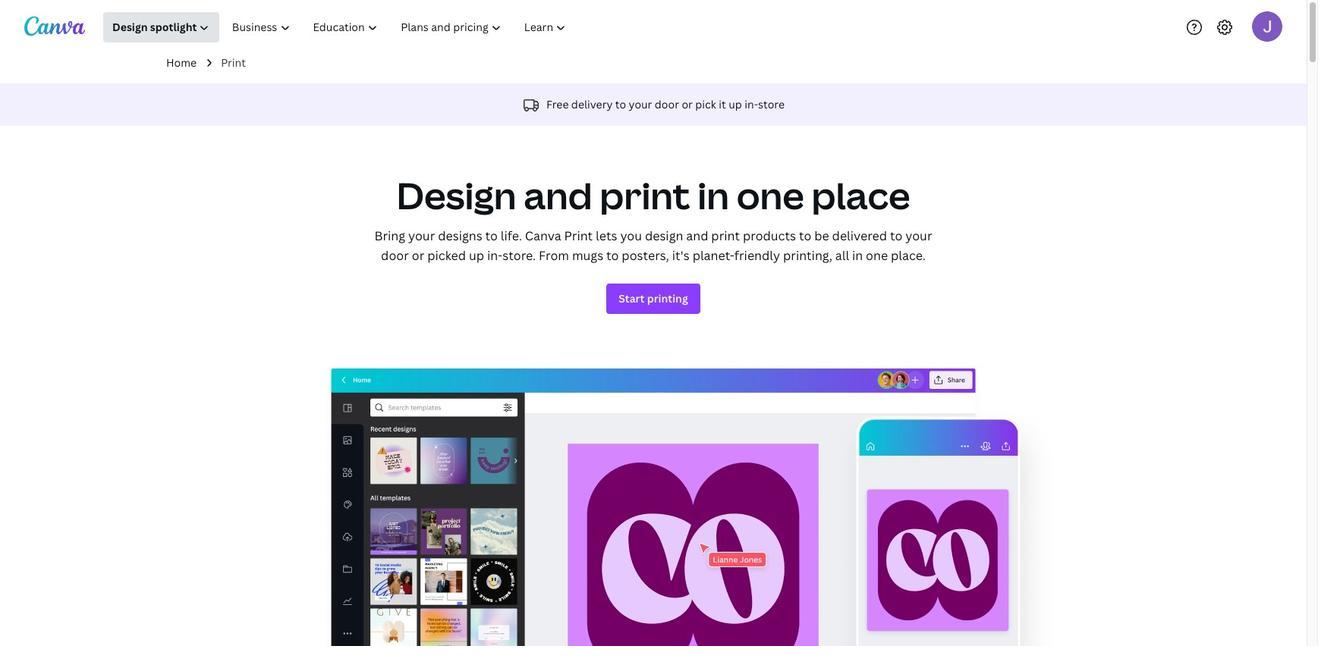 Task type: locate. For each thing, give the bounding box(es) containing it.
life.
[[501, 228, 522, 244]]

and up planet-
[[686, 228, 708, 244]]

up
[[729, 97, 742, 112], [469, 247, 484, 264]]

or left picked
[[412, 247, 424, 264]]

your right bring
[[408, 228, 435, 244]]

canva
[[525, 228, 561, 244]]

one up products
[[737, 171, 804, 220]]

1 horizontal spatial print
[[564, 228, 593, 244]]

1 vertical spatial print
[[564, 228, 593, 244]]

planet-
[[693, 247, 735, 264]]

0 horizontal spatial in-
[[487, 247, 503, 264]]

your up the "place."
[[906, 228, 932, 244]]

or
[[682, 97, 693, 112], [412, 247, 424, 264]]

and up canva at left
[[524, 171, 592, 220]]

in right all
[[852, 247, 863, 264]]

0 vertical spatial or
[[682, 97, 693, 112]]

one
[[737, 171, 804, 220], [866, 247, 888, 264]]

0 horizontal spatial one
[[737, 171, 804, 220]]

print up you
[[600, 171, 690, 220]]

1 vertical spatial door
[[381, 247, 409, 264]]

place.
[[891, 247, 926, 264]]

1 horizontal spatial one
[[866, 247, 888, 264]]

jacob simon image
[[1252, 11, 1283, 41]]

0 horizontal spatial door
[[381, 247, 409, 264]]

0 horizontal spatial and
[[524, 171, 592, 220]]

print up mugs
[[564, 228, 593, 244]]

print
[[600, 171, 690, 220], [711, 228, 740, 244]]

1 vertical spatial or
[[412, 247, 424, 264]]

print
[[221, 55, 246, 70], [564, 228, 593, 244]]

one down "delivered" at the right top of the page
[[866, 247, 888, 264]]

0 vertical spatial print
[[221, 55, 246, 70]]

1 vertical spatial print
[[711, 228, 740, 244]]

up down "designs"
[[469, 247, 484, 264]]

bring
[[374, 228, 405, 244]]

or left pick
[[682, 97, 693, 112]]

to down lets
[[606, 247, 619, 264]]

0 vertical spatial up
[[729, 97, 742, 112]]

posters,
[[622, 247, 669, 264]]

0 horizontal spatial your
[[408, 228, 435, 244]]

start printing
[[619, 291, 688, 306]]

in
[[698, 171, 729, 220], [852, 247, 863, 264]]

1 vertical spatial in-
[[487, 247, 503, 264]]

delivered
[[832, 228, 887, 244]]

door down bring
[[381, 247, 409, 264]]

1 horizontal spatial and
[[686, 228, 708, 244]]

start printing link
[[607, 284, 700, 314]]

1 horizontal spatial up
[[729, 97, 742, 112]]

to
[[615, 97, 626, 112], [485, 228, 498, 244], [799, 228, 812, 244], [890, 228, 903, 244], [606, 247, 619, 264]]

store
[[758, 97, 785, 112]]

1 vertical spatial and
[[686, 228, 708, 244]]

1 vertical spatial up
[[469, 247, 484, 264]]

0 vertical spatial one
[[737, 171, 804, 220]]

in- down life.
[[487, 247, 503, 264]]

2 horizontal spatial your
[[906, 228, 932, 244]]

up inside design and print in one place bring your designs to life. canva print lets you design and print products to be delivered to your door or picked up in-store. from mugs to posters, it's planet-friendly printing, all in one place.
[[469, 247, 484, 264]]

0 horizontal spatial or
[[412, 247, 424, 264]]

1 horizontal spatial in-
[[745, 97, 758, 112]]

products
[[743, 228, 796, 244]]

in-
[[745, 97, 758, 112], [487, 247, 503, 264]]

up right it
[[729, 97, 742, 112]]

in- right it
[[745, 97, 758, 112]]

to right delivery
[[615, 97, 626, 112]]

and
[[524, 171, 592, 220], [686, 228, 708, 244]]

print inside design and print in one place bring your designs to life. canva print lets you design and print products to be delivered to your door or picked up in-store. from mugs to posters, it's planet-friendly printing, all in one place.
[[564, 228, 593, 244]]

print up planet-
[[711, 228, 740, 244]]

1 vertical spatial in
[[852, 247, 863, 264]]

0 horizontal spatial up
[[469, 247, 484, 264]]

your right delivery
[[629, 97, 652, 112]]

1 horizontal spatial door
[[655, 97, 679, 112]]

print right home
[[221, 55, 246, 70]]

door
[[655, 97, 679, 112], [381, 247, 409, 264]]

0 horizontal spatial print
[[600, 171, 690, 220]]

you
[[620, 228, 642, 244]]

start
[[619, 291, 645, 306]]

0 horizontal spatial print
[[221, 55, 246, 70]]

1 horizontal spatial print
[[711, 228, 740, 244]]

in up planet-
[[698, 171, 729, 220]]

0 vertical spatial in
[[698, 171, 729, 220]]

0 vertical spatial door
[[655, 97, 679, 112]]

your
[[629, 97, 652, 112], [408, 228, 435, 244], [906, 228, 932, 244]]

door left pick
[[655, 97, 679, 112]]



Task type: vqa. For each thing, say whether or not it's contained in the screenshot.
Position dropdown button
no



Task type: describe. For each thing, give the bounding box(es) containing it.
1 vertical spatial one
[[866, 247, 888, 264]]

picked
[[427, 247, 466, 264]]

home
[[166, 55, 197, 70]]

delivery
[[571, 97, 613, 112]]

friendly
[[734, 247, 780, 264]]

to left 'be'
[[799, 228, 812, 244]]

1 horizontal spatial or
[[682, 97, 693, 112]]

free delivery to your door or pick it up in-store
[[546, 97, 785, 112]]

top level navigation element
[[103, 12, 579, 43]]

in- inside design and print in one place bring your designs to life. canva print lets you design and print products to be delivered to your door or picked up in-store. from mugs to posters, it's planet-friendly printing, all in one place.
[[487, 247, 503, 264]]

home link
[[166, 55, 197, 71]]

0 horizontal spatial in
[[698, 171, 729, 220]]

from
[[539, 247, 569, 264]]

it
[[719, 97, 726, 112]]

designs
[[438, 228, 482, 244]]

to left life.
[[485, 228, 498, 244]]

mugs
[[572, 247, 603, 264]]

or inside design and print in one place bring your designs to life. canva print lets you design and print products to be delivered to your door or picked up in-store. from mugs to posters, it's planet-friendly printing, all in one place.
[[412, 247, 424, 264]]

0 vertical spatial and
[[524, 171, 592, 220]]

pick
[[695, 97, 716, 112]]

door inside design and print in one place bring your designs to life. canva print lets you design and print products to be delivered to your door or picked up in-store. from mugs to posters, it's planet-friendly printing, all in one place.
[[381, 247, 409, 264]]

free
[[546, 97, 569, 112]]

store.
[[503, 247, 536, 264]]

print link
[[221, 55, 246, 71]]

design
[[645, 228, 683, 244]]

lets
[[596, 228, 617, 244]]

0 vertical spatial print
[[600, 171, 690, 220]]

1 horizontal spatial in
[[852, 247, 863, 264]]

1 horizontal spatial your
[[629, 97, 652, 112]]

it's
[[672, 247, 690, 264]]

printing
[[647, 291, 688, 306]]

design
[[396, 171, 516, 220]]

to up the "place."
[[890, 228, 903, 244]]

all
[[835, 247, 849, 264]]

0 vertical spatial in-
[[745, 97, 758, 112]]

be
[[814, 228, 829, 244]]

place
[[812, 171, 910, 220]]

printing,
[[783, 247, 832, 264]]

design and print in one place bring your designs to life. canva print lets you design and print products to be delivered to your door or picked up in-store. from mugs to posters, it's planet-friendly printing, all in one place.
[[374, 171, 932, 264]]



